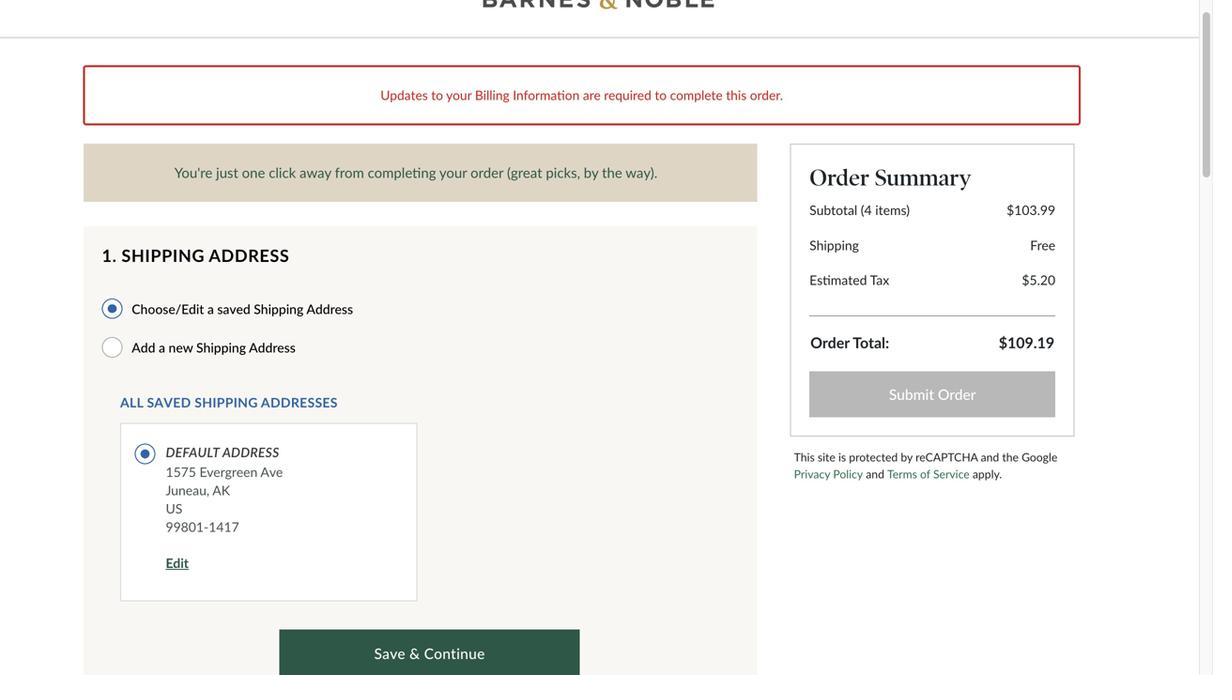 Task type: locate. For each thing, give the bounding box(es) containing it.
information
[[513, 88, 580, 103]]

None submit
[[809, 371, 1055, 417]]

protected
[[849, 450, 898, 464]]

a up add a new shipping address
[[207, 301, 214, 317]]

to
[[431, 88, 443, 103], [655, 88, 667, 103]]

summary
[[875, 164, 971, 191]]

0 horizontal spatial to
[[431, 88, 443, 103]]

add a new shipping address
[[132, 340, 296, 356]]

(4 items)
[[861, 202, 910, 218]]

&
[[409, 644, 420, 662]]

this
[[726, 88, 747, 103]]

shipping up add a new shipping address
[[254, 301, 304, 317]]

a for new
[[159, 340, 165, 356]]

1 vertical spatial order
[[810, 333, 850, 351]]

by
[[901, 450, 913, 464]]

order
[[809, 164, 869, 191], [810, 333, 850, 351]]

a right add
[[159, 340, 165, 356]]

shipping
[[809, 237, 859, 253], [254, 301, 304, 317], [196, 340, 246, 356]]

and up apply.
[[981, 450, 999, 464]]

completing
[[368, 164, 436, 181]]

0 vertical spatial a
[[207, 301, 214, 317]]

2 vertical spatial shipping
[[196, 340, 246, 356]]

your left order
[[439, 164, 467, 181]]

save & continue
[[374, 644, 485, 662]]

ak
[[212, 482, 230, 498]]

subtotal (4 items)
[[809, 202, 910, 218]]

1 vertical spatial and
[[866, 467, 884, 481]]

continue
[[424, 644, 485, 662]]

1575
[[166, 464, 196, 480]]

$109.19
[[999, 333, 1055, 351]]

order total :
[[810, 333, 889, 351]]

all
[[120, 394, 143, 410]]

complete
[[670, 88, 723, 103]]

saved up add a new shipping address
[[217, 301, 250, 317]]

0 vertical spatial and
[[981, 450, 999, 464]]

1 horizontal spatial to
[[655, 88, 667, 103]]

0 vertical spatial order
[[809, 164, 869, 191]]

service
[[933, 467, 970, 481]]

your
[[446, 88, 472, 103], [439, 164, 467, 181]]

ave
[[260, 464, 283, 480]]

0 horizontal spatial shipping
[[196, 340, 246, 356]]

and down protected
[[866, 467, 884, 481]]

required
[[604, 88, 651, 103]]

tax
[[870, 272, 889, 288]]

shipping down subtotal
[[809, 237, 859, 253]]

0 vertical spatial shipping
[[809, 237, 859, 253]]

1 horizontal spatial a
[[207, 301, 214, 317]]

1 horizontal spatial shipping
[[254, 301, 304, 317]]

$103.99
[[1007, 202, 1055, 218]]

order left total
[[810, 333, 850, 351]]

to right required
[[655, 88, 667, 103]]

0 horizontal spatial saved
[[147, 394, 191, 410]]

apply.
[[973, 467, 1002, 481]]

default
[[166, 444, 220, 460]]

1. shipping
[[102, 245, 205, 266]]

shipping right new
[[196, 340, 246, 356]]

1 vertical spatial shipping
[[254, 301, 304, 317]]

to right updates
[[431, 88, 443, 103]]

subtotal
[[809, 202, 857, 218]]

(great picks, by the way).
[[507, 164, 657, 181]]

addresses
[[261, 394, 338, 410]]

address
[[209, 245, 290, 266], [306, 301, 353, 317], [249, 340, 296, 356]]

choose/edit a saved shipping address
[[132, 301, 353, 317]]

edit link
[[166, 555, 189, 571]]

0 horizontal spatial a
[[159, 340, 165, 356]]

and
[[981, 450, 999, 464], [866, 467, 884, 481]]

billing
[[475, 88, 510, 103]]

saved
[[217, 301, 250, 317], [147, 394, 191, 410]]

2 horizontal spatial shipping
[[809, 237, 859, 253]]

estimated
[[809, 272, 867, 288]]

0 vertical spatial address
[[209, 245, 290, 266]]

address inside shipping option 'element'
[[209, 245, 290, 266]]

2 to from the left
[[655, 88, 667, 103]]

shipping for add a new shipping address
[[196, 340, 246, 356]]

recaptcha
[[916, 450, 978, 464]]

shipping for choose/edit a saved shipping address
[[254, 301, 304, 317]]

saved right the all
[[147, 394, 191, 410]]

edit
[[166, 555, 189, 571]]

1 vertical spatial address
[[306, 301, 353, 317]]

total
[[853, 333, 885, 351]]

order up subtotal
[[809, 164, 869, 191]]

privacy
[[794, 467, 830, 481]]

0 vertical spatial saved
[[217, 301, 250, 317]]

order.
[[750, 88, 783, 103]]

a for saved
[[207, 301, 214, 317]]

1 vertical spatial a
[[159, 340, 165, 356]]

one
[[242, 164, 265, 181]]

updates
[[380, 88, 428, 103]]

2 vertical spatial address
[[249, 340, 296, 356]]

a
[[207, 301, 214, 317], [159, 340, 165, 356]]

your left billing
[[446, 88, 472, 103]]

click
[[269, 164, 296, 181]]



Task type: describe. For each thing, give the bounding box(es) containing it.
1 horizontal spatial and
[[981, 450, 999, 464]]

save & continue button
[[279, 630, 580, 675]]

99801-
[[166, 519, 209, 535]]

privacy policy link
[[794, 467, 863, 481]]

terms
[[887, 467, 917, 481]]

$5.20
[[1022, 272, 1055, 288]]

save
[[374, 644, 405, 662]]

free
[[1030, 237, 1055, 253]]

order
[[471, 164, 503, 181]]

1. shipping address
[[102, 245, 290, 266]]

evergreen
[[200, 464, 258, 480]]

new
[[169, 340, 193, 356]]

away
[[300, 164, 331, 181]]

just
[[216, 164, 238, 181]]

is
[[838, 450, 846, 464]]

default address
[[166, 444, 279, 460]]

you're
[[174, 164, 212, 181]]

from
[[335, 164, 364, 181]]

1 vertical spatial saved
[[147, 394, 191, 410]]

are
[[583, 88, 601, 103]]

add
[[132, 340, 155, 356]]

0 horizontal spatial and
[[866, 467, 884, 481]]

logo image
[[483, 0, 716, 10]]

all saved shipping addresses
[[120, 394, 338, 410]]

0 vertical spatial your
[[446, 88, 472, 103]]

the
[[1002, 450, 1019, 464]]

order for order total :
[[810, 333, 850, 351]]

address for choose/edit a saved shipping address
[[306, 301, 353, 317]]

1575 evergreen ave juneau , ak us 99801-1417
[[166, 464, 283, 535]]

us
[[166, 501, 182, 516]]

1417
[[209, 519, 239, 535]]

google
[[1022, 450, 1057, 464]]

terms of service link
[[887, 467, 970, 481]]

1 to from the left
[[431, 88, 443, 103]]

estimated tax
[[809, 272, 889, 288]]

1 horizontal spatial saved
[[217, 301, 250, 317]]

address
[[222, 444, 279, 460]]

site
[[818, 450, 835, 464]]

updates to your billing information are required to complete this order.
[[380, 88, 783, 103]]

of
[[920, 467, 930, 481]]

shipping
[[195, 394, 258, 410]]

order summary
[[809, 164, 971, 191]]

shipping option element
[[102, 245, 290, 267]]

address for add a new shipping address
[[249, 340, 296, 356]]

juneau
[[166, 482, 206, 498]]

this
[[794, 450, 815, 464]]

,
[[206, 482, 209, 498]]

policy
[[833, 467, 863, 481]]

you're just one click away from completing your order (great picks, by the way).
[[174, 164, 657, 181]]

:
[[885, 333, 889, 351]]

order for order summary
[[809, 164, 869, 191]]

choose/edit
[[132, 301, 204, 317]]

this site is protected by recaptcha and the google privacy policy and terms of service apply.
[[794, 450, 1057, 481]]

1 vertical spatial your
[[439, 164, 467, 181]]



Task type: vqa. For each thing, say whether or not it's contained in the screenshot.
have within DECIDE THE FIRST PLAYER AT RANDOM. ON THEIR TURN, THE PLAYER CHOOSES A STACK OF PEBBLES AND PLACES A PEBBLE OF THEIR COLOR ON TOP. YOU CANNOT PLACE A PEBBLE IN AN EMPTY SPACE?NOTE:?A SINGLE PEBBLE IN A SPACE IS CONSIDERED TO BE A STACK. THE ACTIVE PLAYER THEN TAKES THAT STACK OF PEBBLES AND PLAYS THEM, STARTING IN AN ADJACENT SPACE. THE PLAYER PLACES DOWN THE PEBBLES ONE AT A TIME, STARTING WITH THE PEBBLE AT THE BOTTOM OF THE STACK. EACH PEBBLE MUST BE PLACED ORTHOGONALLY ADJACENT TO THE PREVIOUS ONE. NOTE: YOU CANNOT GO BACK OVER A SPACE THAT YOU HAVE JUST PASSED THROUGH. HOWEVER, YOU CAN RETURN TO A PARTICULAR SPACE BY CIRCLING BACK TO IT.
no



